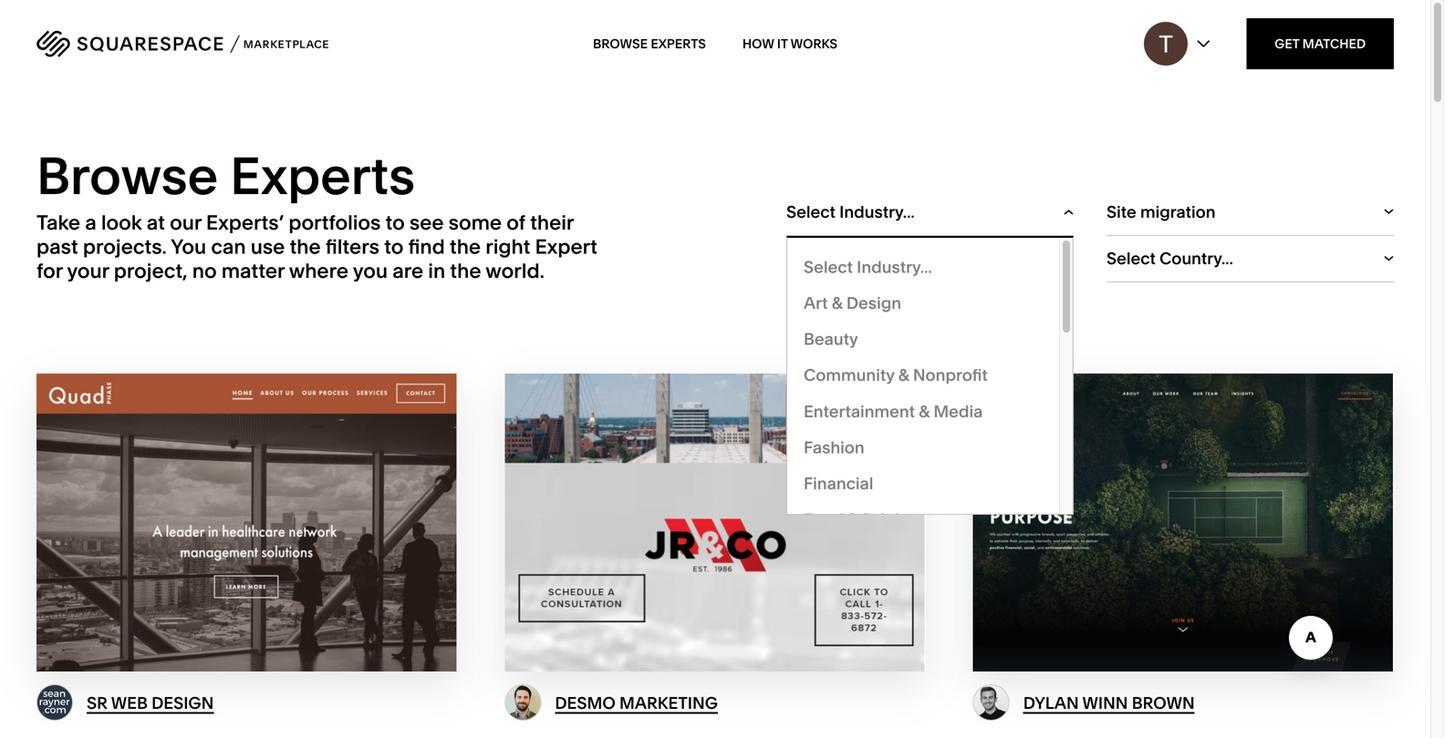 Task type: describe. For each thing, give the bounding box(es) containing it.
can
[[211, 234, 246, 259]]

0 vertical spatial industry...
[[839, 202, 915, 222]]

see
[[410, 210, 444, 235]]

browse experts
[[593, 36, 706, 52]]

& for art
[[832, 293, 843, 313]]

design for art & design
[[847, 293, 901, 313]]

food & drink button
[[804, 502, 1043, 538]]

your
[[67, 258, 109, 283]]

web
[[111, 694, 148, 714]]

in
[[428, 258, 445, 283]]

expert
[[535, 234, 598, 259]]

art & design button
[[804, 286, 1043, 322]]

no
[[192, 258, 217, 283]]

desmo
[[555, 694, 616, 714]]

of
[[507, 210, 525, 235]]

0 vertical spatial select industry...
[[786, 202, 915, 222]]

how it works link
[[743, 18, 837, 69]]

a
[[85, 210, 96, 235]]

for
[[36, 258, 63, 283]]

design for sr web design
[[152, 694, 214, 714]]

beauty button
[[804, 322, 1043, 358]]

to left see
[[385, 210, 405, 235]]

desmo marketing
[[555, 694, 718, 714]]

past
[[36, 234, 78, 259]]

browse for browse experts
[[593, 36, 648, 52]]

how
[[743, 36, 774, 52]]

art & design
[[804, 293, 901, 313]]

filters
[[326, 234, 379, 259]]

their
[[530, 210, 574, 235]]

community & nonprofit button
[[804, 358, 1043, 394]]

sr web design link
[[87, 694, 214, 714]]

right
[[486, 234, 530, 259]]

designer portfolio image image for dylan winn brown
[[973, 685, 1010, 722]]

how it works
[[743, 36, 837, 52]]

nonprofit
[[913, 366, 988, 386]]

community & nonprofit
[[804, 366, 988, 386]]

at
[[147, 210, 165, 235]]

matched
[[1303, 36, 1366, 52]]

food
[[804, 510, 844, 530]]

squarespace marketplace image
[[36, 30, 328, 57]]



Task type: locate. For each thing, give the bounding box(es) containing it.
select industry... up select language...
[[786, 202, 915, 222]]

site migration
[[1107, 202, 1216, 222]]

where
[[289, 258, 349, 283]]

country...
[[1160, 249, 1233, 269]]

select industry...
[[786, 202, 915, 222], [804, 257, 932, 277]]

0 horizontal spatial browse
[[36, 145, 218, 208]]

2 designer portfolio image image from the left
[[505, 685, 541, 722]]

take
[[36, 210, 80, 235]]

site
[[1107, 202, 1137, 222]]

dylan
[[1023, 694, 1079, 714]]

experts left how
[[651, 36, 706, 52]]

1 designer portfolio image image from the left
[[36, 685, 73, 722]]

experts'
[[206, 210, 284, 235]]

projects.
[[83, 234, 167, 259]]

site migration button
[[1107, 189, 1394, 236]]

industry... up art & design button
[[857, 257, 932, 277]]

& for community
[[898, 366, 909, 386]]

dylan winn brown
[[1023, 694, 1195, 714]]

& inside 'button'
[[919, 402, 930, 422]]

select inside button
[[786, 249, 836, 269]]

1 horizontal spatial browse
[[593, 36, 648, 52]]

project,
[[114, 258, 188, 283]]

art
[[804, 293, 828, 313]]

1 vertical spatial industry...
[[857, 257, 932, 277]]

1 vertical spatial select industry...
[[804, 257, 932, 277]]

select
[[786, 202, 836, 222], [786, 249, 836, 269], [1107, 249, 1156, 269], [804, 257, 853, 277]]

0 vertical spatial browse
[[593, 36, 648, 52]]

marketing
[[619, 694, 718, 714]]

entertainment
[[804, 402, 915, 422]]

2 horizontal spatial designer portfolio image image
[[973, 685, 1010, 722]]

select inside button
[[1107, 249, 1156, 269]]

community
[[804, 366, 895, 386]]

our
[[170, 210, 201, 235]]

select country... button
[[1107, 236, 1394, 283]]

1 vertical spatial design
[[152, 694, 214, 714]]

winn
[[1083, 694, 1128, 714]]

some
[[449, 210, 502, 235]]

desmo marketing link
[[555, 694, 718, 714]]

portfolios
[[289, 210, 381, 235]]

1 vertical spatial browse
[[36, 145, 218, 208]]

experts inside 'link'
[[651, 36, 706, 52]]

designer portfolio image image left desmo
[[505, 685, 541, 722]]

designer portfolio image image for desmo marketing
[[505, 685, 541, 722]]

1 horizontal spatial designer portfolio image image
[[505, 685, 541, 722]]

select country...
[[1107, 249, 1233, 269]]

you
[[353, 258, 388, 283]]

& for food
[[848, 510, 859, 530]]

& up entertainment & media
[[898, 366, 909, 386]]

select industry... button
[[786, 189, 1074, 236], [804, 238, 1043, 286]]

look
[[101, 210, 142, 235]]

designer portfolio image image
[[36, 685, 73, 722], [505, 685, 541, 722], [973, 685, 1010, 722]]

0 vertical spatial design
[[847, 293, 901, 313]]

experts inside browse experts take a look at our experts' portfolios to see some of their past projects. you can use the filters to find the right expert for your project, no matter where you are in the world.
[[230, 145, 415, 208]]

world.
[[486, 258, 545, 283]]

3 designer portfolio image image from the left
[[973, 685, 1010, 722]]

entertainment & media button
[[804, 394, 1043, 430]]

food & drink
[[804, 510, 904, 530]]

design inside button
[[847, 293, 901, 313]]

works
[[791, 36, 837, 52]]

experts for browse experts
[[651, 36, 706, 52]]

brown
[[1132, 694, 1195, 714]]

matter
[[221, 258, 285, 283]]

industry...
[[839, 202, 915, 222], [857, 257, 932, 277]]

get matched
[[1275, 36, 1366, 52]]

entertainment & media
[[804, 402, 983, 422]]

browse inside browse experts take a look at our experts' portfolios to see some of their past projects. you can use the filters to find the right expert for your project, no matter where you are in the world.
[[36, 145, 218, 208]]

designer portfolio image image left dylan
[[973, 685, 1010, 722]]

1 horizontal spatial experts
[[651, 36, 706, 52]]

select industry... up art & design
[[804, 257, 932, 277]]

0 vertical spatial select industry... button
[[786, 189, 1074, 236]]

migration
[[1140, 202, 1216, 222]]

designer portfolio image image left sr
[[36, 685, 73, 722]]

1 vertical spatial select industry... button
[[804, 238, 1043, 286]]

you
[[171, 234, 206, 259]]

dylan winn brown link
[[1023, 694, 1195, 714]]

& left the media
[[919, 402, 930, 422]]

select industry... button up beauty button at the right top of page
[[804, 238, 1043, 286]]

design down language...
[[847, 293, 901, 313]]

select language...
[[786, 249, 930, 269]]

the
[[290, 234, 321, 259], [450, 234, 481, 259], [450, 258, 481, 283]]

to left find
[[384, 234, 404, 259]]

are
[[392, 258, 423, 283]]

design
[[847, 293, 901, 313], [152, 694, 214, 714]]

& right art
[[832, 293, 843, 313]]

sr
[[87, 694, 108, 714]]

& right food
[[848, 510, 859, 530]]

drink
[[862, 510, 904, 530]]

browse
[[593, 36, 648, 52], [36, 145, 218, 208]]

it
[[777, 36, 788, 52]]

design right web
[[152, 694, 214, 714]]

0 vertical spatial experts
[[651, 36, 706, 52]]

browse inside 'link'
[[593, 36, 648, 52]]

to
[[385, 210, 405, 235], [384, 234, 404, 259]]

& for entertainment
[[919, 402, 930, 422]]

experts
[[651, 36, 706, 52], [230, 145, 415, 208]]

select language... button
[[786, 236, 1074, 283]]

browse experts take a look at our experts' portfolios to see some of their past projects. you can use the filters to find the right expert for your project, no matter where you are in the world.
[[36, 145, 598, 283]]

1 horizontal spatial design
[[847, 293, 901, 313]]

get
[[1275, 36, 1300, 52]]

language...
[[839, 249, 930, 269]]

experts for browse experts take a look at our experts' portfolios to see some of their past projects. you can use the filters to find the right expert for your project, no matter where you are in the world.
[[230, 145, 415, 208]]

fashion
[[804, 438, 865, 458]]

fashion button
[[804, 430, 1043, 466]]

get matched link
[[1247, 18, 1394, 69]]

find
[[408, 234, 445, 259]]

browse experts link
[[593, 18, 706, 69]]

0 horizontal spatial designer portfolio image image
[[36, 685, 73, 722]]

financial button
[[804, 466, 1043, 502]]

select industry... button up language...
[[786, 189, 1074, 236]]

0 horizontal spatial design
[[152, 694, 214, 714]]

sr web design
[[87, 694, 214, 714]]

0 horizontal spatial experts
[[230, 145, 415, 208]]

financial
[[804, 474, 873, 494]]

use
[[251, 234, 285, 259]]

&
[[832, 293, 843, 313], [898, 366, 909, 386], [919, 402, 930, 422], [848, 510, 859, 530]]

designer portfolio image image for sr web design
[[36, 685, 73, 722]]

1 vertical spatial experts
[[230, 145, 415, 208]]

industry... up language...
[[839, 202, 915, 222]]

browse for browse experts take a look at our experts' portfolios to see some of their past projects. you can use the filters to find the right expert for your project, no matter where you are in the world.
[[36, 145, 218, 208]]

beauty
[[804, 329, 858, 350]]

media
[[934, 402, 983, 422]]

experts up portfolios
[[230, 145, 415, 208]]



Task type: vqa. For each thing, say whether or not it's contained in the screenshot.
colors,
no



